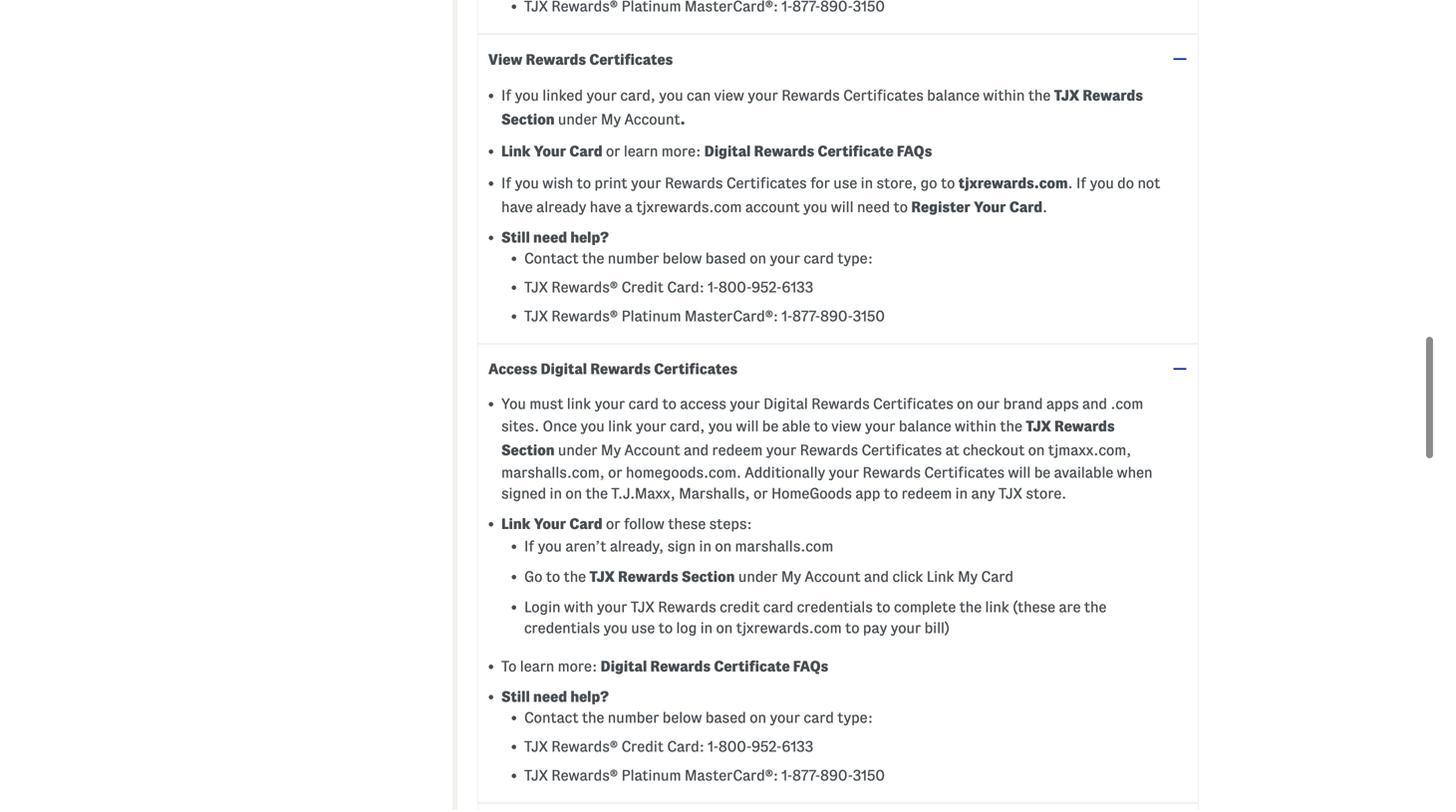 Task type: locate. For each thing, give the bounding box(es) containing it.
1 vertical spatial account
[[625, 442, 681, 459]]

1 vertical spatial tjx rewards® platinum mastercard®: 1-877-890-3150
[[525, 768, 885, 784]]

you up go
[[538, 538, 562, 555]]

can
[[687, 87, 711, 104]]

tjx rewards® credit card: 1-800-952-6133 down to learn more: digital rewards certificate faqs
[[525, 739, 814, 755]]

0 vertical spatial link
[[567, 396, 592, 412]]

section
[[502, 111, 555, 128], [502, 442, 555, 459], [682, 569, 735, 585]]

certificates up at
[[874, 396, 954, 412]]

view up under my account and redeem your rewards certificates at checkout on tjmaxx.com, marshalls.com, or homegoods.com. additionally your rewards certificates will be available when signed in on the t.j.maxx, marshalls, or homegoods app to redeem in any tjx store.
[[832, 418, 862, 435]]

need for if you linked your card, you can view your rewards certificates balance within the
[[534, 229, 568, 246]]

2 horizontal spatial and
[[1083, 396, 1108, 412]]

and
[[1083, 396, 1108, 412], [684, 442, 709, 459], [864, 569, 890, 585]]

rewards® platinum
[[552, 308, 682, 325], [552, 768, 682, 784]]

1 vertical spatial mastercard®:
[[685, 768, 779, 784]]

contact the number below based on your card type:
[[525, 250, 873, 267], [525, 710, 873, 726]]

these
[[668, 516, 706, 532]]

rewards® credit for if you wish to print your rewards certificates for use in store, go to
[[552, 279, 664, 296]]

number
[[608, 250, 660, 267], [608, 710, 660, 726]]

2 vertical spatial link
[[986, 599, 1010, 616]]

under my for under my account .
[[558, 111, 621, 128]]

sign
[[668, 538, 696, 555]]

1 still from the top
[[502, 229, 530, 246]]

help?
[[571, 229, 609, 246], [571, 689, 609, 705]]

more:
[[662, 143, 701, 160], [558, 659, 598, 675]]

number for to learn more:
[[608, 710, 660, 726]]

1 vertical spatial based
[[706, 710, 747, 726]]

0 vertical spatial still need help?
[[502, 229, 609, 246]]

account up the link your card or learn more: digital rewards certificate faqs
[[625, 111, 681, 128]]

1 vertical spatial 3150
[[853, 768, 885, 784]]

still need help?
[[502, 229, 609, 246], [502, 689, 609, 705]]

1 vertical spatial contact the number below based on your card type:
[[525, 710, 873, 726]]

2 still need help? from the top
[[502, 689, 609, 705]]

0 horizontal spatial use
[[631, 620, 655, 637]]

below for more:
[[663, 250, 702, 267]]

be left able
[[763, 418, 779, 435]]

tjx rewards section down view rewards certificates dropdown button
[[502, 87, 1144, 128]]

1 vertical spatial under my
[[558, 442, 621, 459]]

available
[[1055, 465, 1114, 481]]

view rewards certificates button
[[478, 34, 1200, 84]]

1 horizontal spatial link
[[608, 418, 633, 435]]

section down sites. at the left of page
[[502, 442, 555, 459]]

1 vertical spatial faqs
[[794, 659, 829, 675]]

tjx rewards® credit card: 1-800-952-6133
[[525, 279, 814, 296], [525, 739, 814, 755]]

you right once
[[581, 418, 605, 435]]

tjxrewards.com inside . if you do not have already have a tjxrewards.com account you will need to
[[637, 199, 742, 215]]

0 horizontal spatial more:
[[558, 659, 598, 675]]

2 tjx rewards section from the top
[[502, 418, 1115, 459]]

balance
[[928, 87, 980, 104], [899, 418, 952, 435]]

view right can
[[715, 87, 745, 104]]

0 vertical spatial under my
[[558, 111, 621, 128]]

below
[[663, 250, 702, 267], [663, 710, 702, 726]]

tjxrewards.com down credit
[[737, 620, 842, 637]]

not
[[1138, 175, 1161, 191]]

1 card: from the top
[[667, 279, 705, 296]]

section for under my account and redeem your rewards certificates at checkout on tjmaxx.com, marshalls.com, or homegoods.com. additionally your rewards certificates will be available when signed in on the t.j.maxx, marshalls, or homegoods app to redeem in any tjx store.
[[502, 442, 555, 459]]

1 horizontal spatial credentials
[[797, 599, 873, 616]]

the right are
[[1085, 599, 1107, 616]]

1 horizontal spatial faqs
[[897, 143, 933, 160]]

0 horizontal spatial card,
[[621, 87, 656, 104]]

0 vertical spatial type:
[[838, 250, 873, 267]]

1 horizontal spatial will
[[831, 199, 854, 215]]

certificates down at
[[925, 465, 1005, 481]]

2 800- from the top
[[719, 739, 752, 755]]

to inside . if you do not have already have a tjxrewards.com account you will need to
[[894, 199, 908, 215]]

in left store,
[[861, 175, 874, 191]]

still need help? down "already" at the top left
[[502, 229, 609, 246]]

2 vertical spatial under my
[[739, 569, 802, 585]]

1 horizontal spatial view
[[832, 418, 862, 435]]

use
[[834, 175, 858, 191], [631, 620, 655, 637]]

1 vertical spatial link
[[502, 516, 531, 532]]

2 below from the top
[[663, 710, 702, 726]]

tjx inside under my account and redeem your rewards certificates at checkout on tjmaxx.com, marshalls.com, or homegoods.com. additionally your rewards certificates will be available when signed in on the t.j.maxx, marshalls, or homegoods app to redeem in any tjx store.
[[999, 486, 1023, 502]]

linked
[[543, 87, 583, 104]]

1 vertical spatial number
[[608, 710, 660, 726]]

1 vertical spatial still
[[502, 689, 530, 705]]

0 horizontal spatial have
[[502, 199, 533, 215]]

go to the tjx rewards section under my account and click link my card
[[525, 569, 1014, 585]]

2 link from the top
[[502, 516, 531, 532]]

2 vertical spatial your
[[534, 516, 566, 532]]

0 vertical spatial rewards® platinum
[[552, 308, 682, 325]]

the up link your card or follow these steps:
[[586, 486, 608, 502]]

3150
[[853, 308, 885, 325], [853, 768, 885, 784]]

t.j.maxx,
[[612, 486, 676, 502]]

rewards® platinum for to learn more:
[[552, 768, 682, 784]]

1 based from the top
[[706, 250, 747, 267]]

a
[[625, 199, 633, 215]]

2 horizontal spatial link
[[986, 599, 1010, 616]]

2 based from the top
[[706, 710, 747, 726]]

0 vertical spatial .
[[681, 111, 686, 128]]

1 horizontal spatial use
[[834, 175, 858, 191]]

account up login with your tjx rewards credit card credentials to complete the link (these are the credentials you use to log in on tjxrewards.com to pay your bill)
[[805, 569, 861, 585]]

click link
[[893, 569, 955, 585]]

1 tjx rewards® platinum mastercard®: 1-877-890-3150 from the top
[[525, 308, 885, 325]]

1 horizontal spatial certificate
[[818, 143, 894, 160]]

2 rewards® credit from the top
[[552, 739, 664, 755]]

tjx rewards section link for digital
[[502, 418, 1115, 459]]

1 877- from the top
[[793, 308, 821, 325]]

1 type: from the top
[[838, 250, 873, 267]]

2 horizontal spatial .
[[1069, 175, 1074, 191]]

learn right the to
[[520, 659, 555, 675]]

0 vertical spatial tjx rewards® credit card: 1-800-952-6133
[[525, 279, 814, 296]]

tjx
[[1055, 87, 1080, 104], [525, 279, 548, 296], [525, 308, 548, 325], [1026, 418, 1052, 435], [999, 486, 1023, 502], [590, 569, 615, 585], [631, 599, 655, 616], [525, 739, 548, 755], [525, 768, 548, 784]]

will left able
[[736, 418, 759, 435]]

under my account .
[[555, 111, 686, 128]]

2 vertical spatial will
[[1009, 465, 1031, 481]]

if you linked your card, you can view your rewards certificates balance within the
[[502, 87, 1055, 104]]

within
[[984, 87, 1025, 104], [955, 418, 997, 435]]

need down "already" at the top left
[[534, 229, 568, 246]]

must
[[530, 396, 564, 412]]

based for digital
[[706, 250, 747, 267]]

contact the number below based on your card type: down a
[[525, 250, 873, 267]]

under my inside under my account and redeem your rewards certificates at checkout on tjmaxx.com, marshalls.com, or homegoods.com. additionally your rewards certificates will be available when signed in on the t.j.maxx, marshalls, or homegoods app to redeem in any tjx store.
[[558, 442, 621, 459]]

need for you must link your card to access your digital rewards certificates on our brand apps and .com sites. once you link your card, you will be able to view your balance within the
[[534, 689, 568, 705]]

0 vertical spatial 890-
[[821, 308, 853, 325]]

will
[[831, 199, 854, 215], [736, 418, 759, 435], [1009, 465, 1031, 481]]

redeem up marshalls,
[[713, 442, 763, 459]]

2 952- from the top
[[752, 739, 782, 755]]

1 6133 from the top
[[782, 279, 814, 296]]

still need help? down the to
[[502, 689, 609, 705]]

link your card link for under my account and redeem your rewards certificates at checkout on tjmaxx.com, marshalls.com, or homegoods.com. additionally your rewards certificates will be available when signed in on the t.j.maxx, marshalls, or homegoods app to redeem in any tjx store.
[[502, 516, 603, 532]]

account up 'homegoods.com.'
[[625, 442, 681, 459]]

credentials
[[797, 599, 873, 616], [525, 620, 600, 637]]

1 vertical spatial need
[[534, 229, 568, 246]]

3150 for tjxrewards.com
[[853, 308, 885, 325]]

0 horizontal spatial be
[[763, 418, 779, 435]]

0 vertical spatial 877-
[[793, 308, 821, 325]]

more: down with
[[558, 659, 598, 675]]

my
[[958, 569, 978, 585]]

card, inside you must link your card to access your digital rewards certificates on our brand apps and .com sites. once you link your card, you will be able to view your balance within the
[[670, 418, 705, 435]]

rewards® credit for to learn more:
[[552, 739, 664, 755]]

contact
[[525, 250, 579, 267], [525, 710, 579, 726]]

1 vertical spatial section
[[502, 442, 555, 459]]

card inside login with your tjx rewards credit card credentials to complete the link (these are the credentials you use to log in on tjxrewards.com to pay your bill)
[[764, 599, 794, 616]]

1 help? from the top
[[571, 229, 609, 246]]

link for link your card or learn more: digital rewards certificate faqs
[[502, 143, 531, 160]]

1 952- from the top
[[752, 279, 782, 296]]

card: for if you wish to print your rewards certificates for use in store, go to
[[667, 279, 705, 296]]

2 890- from the top
[[821, 768, 853, 784]]

within up tjxrewards.com 'link'
[[984, 87, 1025, 104]]

within inside you must link your card to access your digital rewards certificates on our brand apps and .com sites. once you link your card, you will be able to view your balance within the
[[955, 418, 997, 435]]

section down linked
[[502, 111, 555, 128]]

1 rewards® credit from the top
[[552, 279, 664, 296]]

digital rewards certificate faqs link down the log
[[601, 659, 829, 675]]

1 vertical spatial tjx rewards® credit card: 1-800-952-6133
[[525, 739, 814, 755]]

card up the aren't
[[570, 516, 603, 532]]

and up 'homegoods.com.'
[[684, 442, 709, 459]]

under my down once
[[558, 442, 621, 459]]

2 number from the top
[[608, 710, 660, 726]]

2 link your card link from the top
[[502, 516, 603, 532]]

1-
[[708, 279, 719, 296], [782, 308, 793, 325], [708, 739, 719, 755], [782, 768, 793, 784]]

marshalls.com
[[735, 538, 834, 555]]

will up store.
[[1009, 465, 1031, 481]]

number down to learn more: digital rewards certificate faqs
[[608, 710, 660, 726]]

the inside you must link your card to access your digital rewards certificates on our brand apps and .com sites. once you link your card, you will be able to view your balance within the
[[1001, 418, 1023, 435]]

certificates left at
[[862, 442, 943, 459]]

card inside you must link your card to access your digital rewards certificates on our brand apps and .com sites. once you link your card, you will be able to view your balance within the
[[629, 396, 659, 412]]

0 vertical spatial contact the number below based on your card type:
[[525, 250, 873, 267]]

.com
[[1111, 396, 1144, 412]]

use right the for
[[834, 175, 858, 191]]

on
[[750, 250, 767, 267], [957, 396, 974, 412], [1029, 442, 1045, 459], [566, 486, 582, 502], [715, 538, 732, 555], [717, 620, 733, 637], [750, 710, 767, 726]]

you
[[502, 396, 526, 412]]

2 help? from the top
[[571, 689, 609, 705]]

0 horizontal spatial link
[[567, 396, 592, 412]]

under my
[[558, 111, 621, 128], [558, 442, 621, 459], [739, 569, 802, 585]]

certificates inside you must link your card to access your digital rewards certificates on our brand apps and .com sites. once you link your card, you will be able to view your balance within the
[[874, 396, 954, 412]]

if
[[502, 87, 512, 104], [502, 175, 512, 191], [1077, 175, 1087, 191], [525, 538, 535, 555]]

1 vertical spatial your
[[974, 199, 1007, 215]]

certificate
[[818, 143, 894, 160], [714, 659, 790, 675]]

type: down . if you do not have already have a tjxrewards.com account you will need to
[[838, 250, 873, 267]]

card: for to learn more:
[[667, 739, 705, 755]]

1 vertical spatial below
[[663, 710, 702, 726]]

2 contact the number below based on your card type: from the top
[[525, 710, 873, 726]]

based for steps:
[[706, 710, 747, 726]]

tjx rewards section
[[502, 87, 1144, 128], [502, 418, 1115, 459]]

need inside . if you do not have already have a tjxrewards.com account you will need to
[[858, 199, 891, 215]]

1 vertical spatial help?
[[571, 689, 609, 705]]

use inside login with your tjx rewards credit card credentials to complete the link (these are the credentials you use to log in on tjxrewards.com to pay your bill)
[[631, 620, 655, 637]]

0 horizontal spatial will
[[736, 418, 759, 435]]

952-
[[752, 279, 782, 296], [752, 739, 782, 755]]

tjx rewards section link down view rewards certificates dropdown button
[[502, 87, 1144, 128]]

the down my
[[960, 599, 982, 616]]

link your card or follow these steps:
[[502, 516, 752, 532]]

link down access digital rewards certificates
[[608, 418, 633, 435]]

contact for . if you do not have already have a tjxrewards.com account you will need to
[[525, 250, 579, 267]]

2 still from the top
[[502, 689, 530, 705]]

1 tjx rewards section from the top
[[502, 87, 1144, 128]]

1 contact the number below based on your card type: from the top
[[525, 250, 873, 267]]

0 horizontal spatial and
[[684, 442, 709, 459]]

1 890- from the top
[[821, 308, 853, 325]]

you left linked
[[515, 87, 539, 104]]

in down the marshalls.com,
[[550, 486, 562, 502]]

you left can
[[659, 87, 684, 104]]

have
[[502, 199, 533, 215], [590, 199, 622, 215]]

link
[[502, 143, 531, 160], [502, 516, 531, 532]]

bill)
[[925, 620, 950, 637]]

0 vertical spatial within
[[984, 87, 1025, 104]]

section down sign
[[682, 569, 735, 585]]

under my down linked
[[558, 111, 621, 128]]

card, up under my account . on the top left of page
[[621, 87, 656, 104]]

0 vertical spatial section
[[502, 111, 555, 128]]

mastercard®: for to learn more: digital rewards certificate faqs
[[685, 768, 779, 784]]

in left 'any'
[[956, 486, 968, 502]]

1 vertical spatial link
[[608, 418, 633, 435]]

if left the do
[[1077, 175, 1087, 191]]

account inside under my account and redeem your rewards certificates at checkout on tjmaxx.com, marshalls.com, or homegoods.com. additionally your rewards certificates will be available when signed in on the t.j.maxx, marshalls, or homegoods app to redeem in any tjx store.
[[625, 442, 681, 459]]

if for if you aren't already, sign in on marshalls.com
[[525, 538, 535, 555]]

2 vertical spatial .
[[1043, 199, 1048, 215]]

0 vertical spatial help?
[[571, 229, 609, 246]]

1 vertical spatial credentials
[[525, 620, 600, 637]]

2 contact from the top
[[525, 710, 579, 726]]

tjxrewards.com up register your card .
[[959, 175, 1069, 191]]

tjx rewards® credit card: 1-800-952-6133 for if you wish to print your rewards certificates for use in store, go to
[[525, 279, 814, 296]]

1 800- from the top
[[719, 279, 752, 296]]

2 vertical spatial need
[[534, 689, 568, 705]]

already,
[[610, 538, 664, 555]]

card, down "access"
[[670, 418, 705, 435]]

be
[[763, 418, 779, 435], [1035, 465, 1051, 481]]

0 vertical spatial 952-
[[752, 279, 782, 296]]

the
[[1029, 87, 1051, 104], [582, 250, 605, 267], [1001, 418, 1023, 435], [586, 486, 608, 502], [564, 569, 586, 585], [960, 599, 982, 616], [1085, 599, 1107, 616], [582, 710, 605, 726]]

1 vertical spatial rewards® platinum
[[552, 768, 682, 784]]

your up wish at the left top of the page
[[534, 143, 566, 160]]

1 vertical spatial still need help?
[[502, 689, 609, 705]]

you inside login with your tjx rewards credit card credentials to complete the link (these are the credentials you use to log in on tjxrewards.com to pay your bill)
[[604, 620, 628, 637]]

you up to learn more: digital rewards certificate faqs
[[604, 620, 628, 637]]

card,
[[621, 87, 656, 104], [670, 418, 705, 435]]

0 vertical spatial based
[[706, 250, 747, 267]]

faqs
[[897, 143, 933, 160], [794, 659, 829, 675]]

0 vertical spatial tjx rewards section
[[502, 87, 1144, 128]]

2 877- from the top
[[793, 768, 821, 784]]

or up print
[[606, 143, 621, 160]]

help? down "already" at the top left
[[571, 229, 609, 246]]

1 below from the top
[[663, 250, 702, 267]]

within down our on the right of page
[[955, 418, 997, 435]]

1 vertical spatial balance
[[899, 418, 952, 435]]

if down view
[[502, 87, 512, 104]]

card up print
[[570, 143, 603, 160]]

rewards inside login with your tjx rewards credit card credentials to complete the link (these are the credentials you use to log in on tjxrewards.com to pay your bill)
[[658, 599, 717, 616]]

1 horizontal spatial be
[[1035, 465, 1051, 481]]

learn
[[624, 143, 658, 160], [520, 659, 555, 675]]

tjx rewards® credit card: 1-800-952-6133 down a
[[525, 279, 814, 296]]

1 link from the top
[[502, 143, 531, 160]]

if for if you wish to print your rewards certificates for use in store, go to tjxrewards.com
[[502, 175, 512, 191]]

1 still need help? from the top
[[502, 229, 609, 246]]

2 card: from the top
[[667, 739, 705, 755]]

2 tjx rewards® platinum mastercard®: 1-877-890-3150 from the top
[[525, 768, 885, 784]]

1 3150 from the top
[[853, 308, 885, 325]]

tjx rewards section up additionally
[[502, 418, 1115, 459]]

link up once
[[567, 396, 592, 412]]

your down signed
[[534, 516, 566, 532]]

rewards
[[526, 51, 586, 68], [782, 87, 840, 104], [1083, 87, 1144, 104], [754, 143, 815, 160], [665, 175, 723, 191], [591, 361, 651, 378], [812, 396, 870, 412], [1055, 418, 1115, 435], [800, 442, 859, 459], [863, 465, 921, 481], [618, 569, 679, 585], [658, 599, 717, 616], [651, 659, 711, 675]]

877-
[[793, 308, 821, 325], [793, 768, 821, 784]]

0 vertical spatial contact
[[525, 250, 579, 267]]

2 rewards® platinum from the top
[[552, 768, 682, 784]]

1 horizontal spatial .
[[1043, 199, 1048, 215]]

0 vertical spatial below
[[663, 250, 702, 267]]

if left wish at the left top of the page
[[502, 175, 512, 191]]

still for . if you do not have already have a tjxrewards.com account you will need to
[[502, 229, 530, 246]]

. up the link your card or learn more: digital rewards certificate faqs
[[681, 111, 686, 128]]

tjxrewards.com inside login with your tjx rewards credit card credentials to complete the link (these are the credentials you use to log in on tjxrewards.com to pay your bill)
[[737, 620, 842, 637]]

be up store.
[[1035, 465, 1051, 481]]

link your card or learn more: digital rewards certificate faqs
[[502, 143, 933, 160]]

1 contact from the top
[[525, 250, 579, 267]]

link down signed
[[502, 516, 531, 532]]

1 vertical spatial link your card link
[[502, 516, 603, 532]]

link your card link up wish at the left top of the page
[[502, 143, 603, 160]]

1 vertical spatial card,
[[670, 418, 705, 435]]

will inside you must link your card to access your digital rewards certificates on our brand apps and .com sites. once you link your card, you will be able to view your balance within the
[[736, 418, 759, 435]]

0 horizontal spatial view
[[715, 87, 745, 104]]

link left (these
[[986, 599, 1010, 616]]

1 tjx rewards® credit card: 1-800-952-6133 from the top
[[525, 279, 814, 296]]

1 vertical spatial contact
[[525, 710, 579, 726]]

based down to learn more: digital rewards certificate faqs
[[706, 710, 747, 726]]

account for and
[[625, 442, 681, 459]]

877- for tjxrewards.com
[[793, 308, 821, 325]]

contact for to
[[525, 710, 579, 726]]

or down additionally
[[754, 486, 768, 502]]

0 vertical spatial and
[[1083, 396, 1108, 412]]

0 vertical spatial be
[[763, 418, 779, 435]]

2 6133 from the top
[[782, 739, 814, 755]]

1 vertical spatial card:
[[667, 739, 705, 755]]

tjx rewards® platinum mastercard®: 1-877-890-3150
[[525, 308, 885, 325], [525, 768, 885, 784]]

in right the log
[[701, 620, 713, 637]]

login
[[525, 599, 561, 616]]

2 vertical spatial tjxrewards.com
[[737, 620, 842, 637]]

have left "already" at the top left
[[502, 199, 533, 215]]

section for under my account
[[502, 111, 555, 128]]

faqs down login with your tjx rewards credit card credentials to complete the link (these are the credentials you use to log in on tjxrewards.com to pay your bill)
[[794, 659, 829, 675]]

card:
[[667, 279, 705, 296], [667, 739, 705, 755]]

redeem
[[713, 442, 763, 459], [902, 486, 953, 502]]

2 type: from the top
[[838, 710, 873, 726]]

.
[[681, 111, 686, 128], [1069, 175, 1074, 191], [1043, 199, 1048, 215]]

rewards® platinum for if you wish to print your rewards certificates for use in store, go to
[[552, 308, 682, 325]]

account
[[625, 111, 681, 128], [625, 442, 681, 459], [805, 569, 861, 585]]

at
[[946, 442, 960, 459]]

0 vertical spatial 800-
[[719, 279, 752, 296]]

1 vertical spatial tjx rewards section link
[[502, 418, 1115, 459]]

1 vertical spatial 890-
[[821, 768, 853, 784]]

credentials up pay
[[797, 599, 873, 616]]

1 vertical spatial tjx rewards section
[[502, 418, 1115, 459]]

0 vertical spatial card,
[[621, 87, 656, 104]]

1 link your card link from the top
[[502, 143, 603, 160]]

1 vertical spatial certificate
[[714, 659, 790, 675]]

952- for digital rewards certificate faqs
[[752, 739, 782, 755]]

based
[[706, 250, 747, 267], [706, 710, 747, 726]]

steps:
[[710, 516, 752, 532]]

certificate down credit
[[714, 659, 790, 675]]

0 vertical spatial more:
[[662, 143, 701, 160]]

1 vertical spatial tjxrewards.com
[[637, 199, 742, 215]]

under my down marshalls.com
[[739, 569, 802, 585]]

. left the do
[[1069, 175, 1074, 191]]

type: down pay
[[838, 710, 873, 726]]

tjx rewards section link down the if you aren't already, sign in on marshalls.com
[[590, 569, 735, 585]]

number down a
[[608, 250, 660, 267]]

have left a
[[590, 199, 622, 215]]

0 vertical spatial rewards® credit
[[552, 279, 664, 296]]

your for link your card or learn more: digital rewards certificate faqs
[[534, 143, 566, 160]]

1 vertical spatial use
[[631, 620, 655, 637]]

if up go
[[525, 538, 535, 555]]

tjx rewards® platinum mastercard®: 1-877-890-3150 for to learn more: digital rewards certificate faqs
[[525, 768, 885, 784]]

. if you do not have already have a tjxrewards.com account you will need to
[[502, 175, 1161, 215]]

tjxrewards.com right a
[[637, 199, 742, 215]]

link your card link up the aren't
[[502, 516, 603, 532]]

and left click link
[[864, 569, 890, 585]]

the down the brand
[[1001, 418, 1023, 435]]

digital rewards certificate faqs link
[[705, 143, 933, 160], [601, 659, 829, 675]]

to
[[502, 659, 517, 675]]

2 3150 from the top
[[853, 768, 885, 784]]

and right apps
[[1083, 396, 1108, 412]]

1 mastercard®: from the top
[[685, 308, 779, 325]]

1 rewards® platinum from the top
[[552, 308, 682, 325]]

1 vertical spatial learn
[[520, 659, 555, 675]]

marshalls.com,
[[502, 465, 605, 481]]

certificate up the for
[[818, 143, 894, 160]]

1 number from the top
[[608, 250, 660, 267]]

1 vertical spatial .
[[1069, 175, 1074, 191]]

need down store,
[[858, 199, 891, 215]]

wish
[[543, 175, 574, 191]]

tjx rewards section link up additionally
[[502, 418, 1115, 459]]

credentials down with
[[525, 620, 600, 637]]

view
[[715, 87, 745, 104], [832, 418, 862, 435]]

your
[[587, 87, 617, 104], [748, 87, 779, 104], [631, 175, 662, 191], [770, 250, 801, 267], [595, 396, 625, 412], [730, 396, 761, 412], [636, 418, 667, 435], [865, 418, 896, 435], [766, 442, 797, 459], [829, 465, 860, 481], [597, 599, 628, 616], [891, 620, 922, 637], [770, 710, 801, 726]]

0 horizontal spatial certificate
[[714, 659, 790, 675]]

need down login
[[534, 689, 568, 705]]

or
[[606, 143, 621, 160], [608, 465, 623, 481], [754, 486, 768, 502], [606, 516, 621, 532]]

2 mastercard®: from the top
[[685, 768, 779, 784]]

2 tjx rewards® credit card: 1-800-952-6133 from the top
[[525, 739, 814, 755]]

1 horizontal spatial have
[[590, 199, 622, 215]]



Task type: vqa. For each thing, say whether or not it's contained in the screenshot.
the bottom the to
no



Task type: describe. For each thing, give the bounding box(es) containing it.
brand
[[1004, 396, 1044, 412]]

tjxrewards.com link
[[959, 175, 1069, 191]]

register
[[912, 199, 971, 215]]

homegoods.com.
[[626, 465, 742, 481]]

access digital rewards certificates
[[489, 361, 738, 378]]

6133 for digital rewards certificate faqs
[[782, 739, 814, 755]]

in inside login with your tjx rewards credit card credentials to complete the link (these are the credentials you use to log in on tjxrewards.com to pay your bill)
[[701, 620, 713, 637]]

app
[[856, 486, 881, 502]]

login with your tjx rewards credit card credentials to complete the link (these are the credentials you use to log in on tjxrewards.com to pay your bill)
[[525, 599, 1107, 637]]

type: for tjxrewards.com
[[838, 250, 873, 267]]

on inside you must link your card to access your digital rewards certificates on our brand apps and .com sites. once you link your card, you will be able to view your balance within the
[[957, 396, 974, 412]]

already
[[537, 199, 587, 215]]

link for link your card or follow these steps:
[[502, 516, 531, 532]]

0 vertical spatial faqs
[[897, 143, 933, 160]]

pay
[[863, 620, 888, 637]]

will inside . if you do not have already have a tjxrewards.com account you will need to
[[831, 199, 854, 215]]

890- for digital rewards certificate faqs
[[821, 768, 853, 784]]

card for link your card or learn more: digital rewards certificate faqs
[[570, 143, 603, 160]]

store,
[[877, 175, 918, 191]]

balance inside you must link your card to access your digital rewards certificates on our brand apps and .com sites. once you link your card, you will be able to view your balance within the
[[899, 418, 952, 435]]

tjx inside login with your tjx rewards credit card credentials to complete the link (these are the credentials you use to log in on tjxrewards.com to pay your bill)
[[631, 599, 655, 616]]

certificates up under my account . on the top left of page
[[590, 51, 673, 68]]

access
[[489, 361, 538, 378]]

the up tjxrewards.com 'link'
[[1029, 87, 1051, 104]]

800- for steps:
[[719, 739, 752, 755]]

(these
[[1013, 599, 1056, 616]]

the up with
[[564, 569, 586, 585]]

2 vertical spatial account
[[805, 569, 861, 585]]

with
[[564, 599, 594, 616]]

2 have from the left
[[590, 199, 622, 215]]

able
[[782, 418, 811, 435]]

your for register your card .
[[974, 199, 1007, 215]]

. inside . if you do not have already have a tjxrewards.com account you will need to
[[1069, 175, 1074, 191]]

1 vertical spatial more:
[[558, 659, 598, 675]]

go
[[525, 569, 543, 585]]

digital inside dropdown button
[[541, 361, 587, 378]]

our
[[978, 396, 1000, 412]]

on inside login with your tjx rewards credit card credentials to complete the link (these are the credentials you use to log in on tjxrewards.com to pay your bill)
[[717, 620, 733, 637]]

view
[[489, 51, 523, 68]]

additionally
[[745, 465, 826, 481]]

890- for tjxrewards.com
[[821, 308, 853, 325]]

help? for if you wish to print your rewards certificates for use in store, go to
[[571, 229, 609, 246]]

rewards inside you must link your card to access your digital rewards certificates on our brand apps and .com sites. once you link your card, you will be able to view your balance within the
[[812, 396, 870, 412]]

complete
[[894, 599, 957, 616]]

sites.
[[502, 418, 540, 435]]

tjx rewards® platinum mastercard®: 1-877-890-3150 for . if you do not have already have a tjxrewards.com account you will need to
[[525, 308, 885, 325]]

0 vertical spatial credentials
[[797, 599, 873, 616]]

0 vertical spatial tjxrewards.com
[[959, 175, 1069, 191]]

if for if you linked your card, you can view your rewards certificates balance within the
[[502, 87, 512, 104]]

aren't
[[566, 538, 607, 555]]

952- for tjxrewards.com
[[752, 279, 782, 296]]

1 have from the left
[[502, 199, 533, 215]]

the down "already" at the top left
[[582, 250, 605, 267]]

tjx rewards® credit card: 1-800-952-6133 for to learn more:
[[525, 739, 814, 755]]

you down "access"
[[709, 418, 733, 435]]

register your card link
[[912, 199, 1043, 215]]

3150 for digital rewards certificate faqs
[[853, 768, 885, 784]]

still need help? for . if you do not have already have a tjxrewards.com account you will need to
[[502, 229, 609, 246]]

once
[[543, 418, 577, 435]]

be inside under my account and redeem your rewards certificates at checkout on tjmaxx.com, marshalls.com, or homegoods.com. additionally your rewards certificates will be available when signed in on the t.j.maxx, marshalls, or homegoods app to redeem in any tjx store.
[[1035, 465, 1051, 481]]

1 vertical spatial digital rewards certificate faqs link
[[601, 659, 829, 675]]

0 horizontal spatial credentials
[[525, 620, 600, 637]]

help? for to learn more:
[[571, 689, 609, 705]]

digital inside you must link your card to access your digital rewards certificates on our brand apps and .com sites. once you link your card, you will be able to view your balance within the
[[764, 396, 809, 412]]

signed
[[502, 486, 547, 502]]

for
[[811, 175, 831, 191]]

homegoods
[[772, 486, 852, 502]]

tjx rewards section for your
[[502, 87, 1144, 128]]

0 horizontal spatial redeem
[[713, 442, 763, 459]]

if inside . if you do not have already have a tjxrewards.com account you will need to
[[1077, 175, 1087, 191]]

or up t.j.maxx,
[[608, 465, 623, 481]]

certificates up account
[[727, 175, 807, 191]]

store.
[[1026, 486, 1067, 502]]

you left the do
[[1090, 175, 1115, 191]]

0 vertical spatial use
[[834, 175, 858, 191]]

2 vertical spatial tjx rewards section link
[[590, 569, 735, 585]]

1 horizontal spatial learn
[[624, 143, 658, 160]]

to inside under my account and redeem your rewards certificates at checkout on tjmaxx.com, marshalls.com, or homegoods.com. additionally your rewards certificates will be available when signed in on the t.j.maxx, marshalls, or homegoods app to redeem in any tjx store.
[[884, 486, 899, 502]]

do
[[1118, 175, 1135, 191]]

certificates up "access"
[[654, 361, 738, 378]]

800- for digital
[[719, 279, 752, 296]]

you down the for
[[804, 199, 828, 215]]

and inside you must link your card to access your digital rewards certificates on our brand apps and .com sites. once you link your card, you will be able to view your balance within the
[[1083, 396, 1108, 412]]

will inside under my account and redeem your rewards certificates at checkout on tjmaxx.com, marshalls.com, or homegoods.com. additionally your rewards certificates will be available when signed in on the t.j.maxx, marshalls, or homegoods app to redeem in any tjx store.
[[1009, 465, 1031, 481]]

type: for digital rewards certificate faqs
[[838, 710, 873, 726]]

1 horizontal spatial more:
[[662, 143, 701, 160]]

marshalls,
[[679, 486, 751, 502]]

to learn more: digital rewards certificate faqs
[[502, 659, 829, 675]]

2 vertical spatial and
[[864, 569, 890, 585]]

link your card link for under my account
[[502, 143, 603, 160]]

number for if you wish to print your rewards certificates for use in store, go to
[[608, 250, 660, 267]]

link inside login with your tjx rewards credit card credentials to complete the link (these are the credentials you use to log in on tjxrewards.com to pay your bill)
[[986, 599, 1010, 616]]

the inside under my account and redeem your rewards certificates at checkout on tjmaxx.com, marshalls.com, or homegoods.com. additionally your rewards certificates will be available when signed in on the t.j.maxx, marshalls, or homegoods app to redeem in any tjx store.
[[586, 486, 608, 502]]

follow
[[624, 516, 665, 532]]

card right my
[[982, 569, 1014, 585]]

your for link your card or follow these steps:
[[534, 516, 566, 532]]

view inside you must link your card to access your digital rewards certificates on our brand apps and .com sites. once you link your card, you will be able to view your balance within the
[[832, 418, 862, 435]]

if you wish to print your rewards certificates for use in store, go to tjxrewards.com
[[502, 175, 1069, 191]]

any
[[972, 486, 996, 502]]

tjx rewards section link for your
[[502, 87, 1144, 128]]

apps
[[1047, 396, 1079, 412]]

0 horizontal spatial faqs
[[794, 659, 829, 675]]

in right sign
[[700, 538, 712, 555]]

go
[[921, 175, 938, 191]]

1 vertical spatial redeem
[[902, 486, 953, 502]]

register your card .
[[912, 199, 1048, 215]]

are
[[1059, 599, 1081, 616]]

0 vertical spatial balance
[[928, 87, 980, 104]]

be inside you must link your card to access your digital rewards certificates on our brand apps and .com sites. once you link your card, you will be able to view your balance within the
[[763, 418, 779, 435]]

card for register your card .
[[1010, 199, 1043, 215]]

0 horizontal spatial learn
[[520, 659, 555, 675]]

print
[[595, 175, 628, 191]]

under my account and redeem your rewards certificates at checkout on tjmaxx.com, marshalls.com, or homegoods.com. additionally your rewards certificates will be available when signed in on the t.j.maxx, marshalls, or homegoods app to redeem in any tjx store.
[[502, 442, 1153, 502]]

still need help? for to
[[502, 689, 609, 705]]

0 vertical spatial certificate
[[818, 143, 894, 160]]

0 horizontal spatial .
[[681, 111, 686, 128]]

view rewards certificates
[[489, 51, 673, 68]]

credit
[[720, 599, 760, 616]]

log
[[677, 620, 697, 637]]

when
[[1118, 465, 1153, 481]]

account
[[746, 199, 800, 215]]

certificates down view rewards certificates dropdown button
[[844, 87, 924, 104]]

2 vertical spatial section
[[682, 569, 735, 585]]

0 vertical spatial view
[[715, 87, 745, 104]]

still for to
[[502, 689, 530, 705]]

if you aren't already, sign in on marshalls.com
[[525, 538, 834, 555]]

access digital rewards certificates button
[[478, 344, 1200, 394]]

you left wish at the left top of the page
[[515, 175, 539, 191]]

under my for under my account and redeem your rewards certificates at checkout on tjmaxx.com, marshalls.com, or homegoods.com. additionally your rewards certificates will be available when signed in on the t.j.maxx, marshalls, or homegoods app to redeem in any tjx store.
[[558, 442, 621, 459]]

or left follow
[[606, 516, 621, 532]]

877- for digital rewards certificate faqs
[[793, 768, 821, 784]]

you must link your card to access your digital rewards certificates on our brand apps and .com sites. once you link your card, you will be able to view your balance within the
[[502, 396, 1144, 435]]

contact the number below based on your card type: for these
[[525, 710, 873, 726]]

tjmaxx.com,
[[1049, 442, 1132, 459]]

and inside under my account and redeem your rewards certificates at checkout on tjmaxx.com, marshalls.com, or homegoods.com. additionally your rewards certificates will be available when signed in on the t.j.maxx, marshalls, or homegoods app to redeem in any tjx store.
[[684, 442, 709, 459]]

card for link your card or follow these steps:
[[570, 516, 603, 532]]

access
[[680, 396, 727, 412]]

0 vertical spatial digital rewards certificate faqs link
[[705, 143, 933, 160]]

checkout
[[963, 442, 1025, 459]]

tjx rewards section for digital
[[502, 418, 1115, 459]]

contact the number below based on your card type: for more:
[[525, 250, 873, 267]]

mastercard®: for . if you do not have already have a tjxrewards.com account you will need to
[[685, 308, 779, 325]]

6133 for tjxrewards.com
[[782, 279, 814, 296]]

account for .
[[625, 111, 681, 128]]

below for these
[[663, 710, 702, 726]]

the down to learn more: digital rewards certificate faqs
[[582, 710, 605, 726]]



